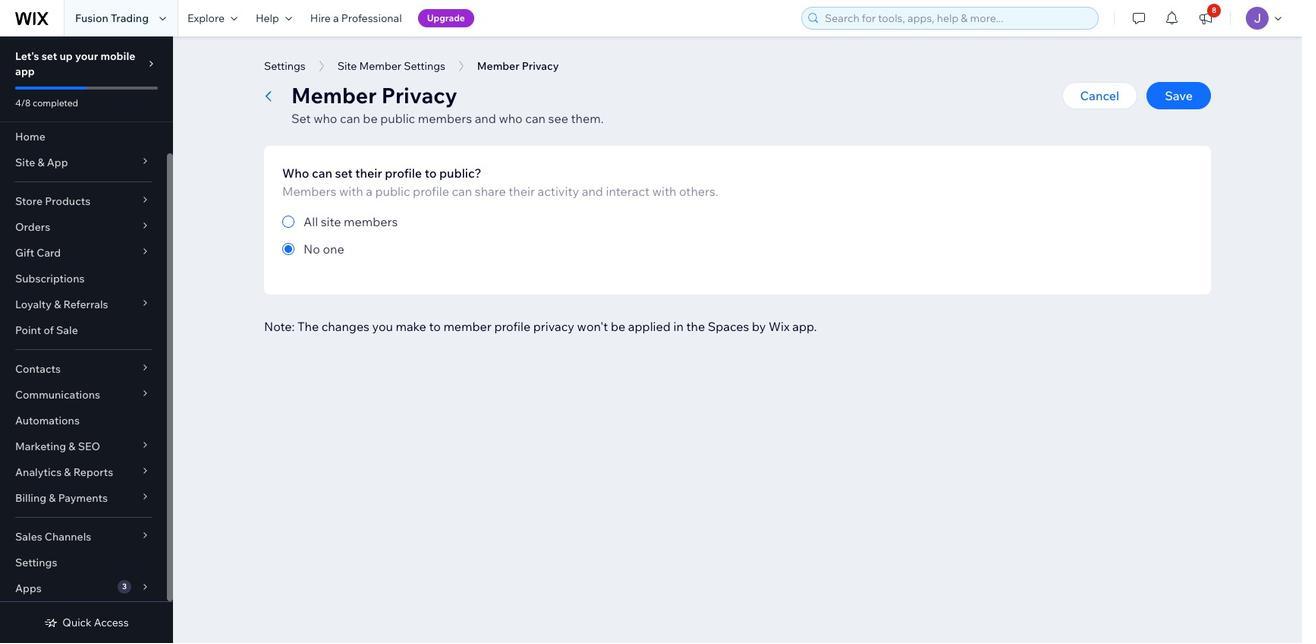 Task type: locate. For each thing, give the bounding box(es) containing it.
1 vertical spatial and
[[582, 184, 604, 199]]

to
[[425, 166, 437, 181], [429, 319, 441, 334]]

1 vertical spatial to
[[429, 319, 441, 334]]

1 vertical spatial profile
[[413, 184, 449, 199]]

one
[[323, 241, 344, 257]]

sidebar element
[[0, 36, 173, 643]]

a
[[333, 11, 339, 25], [366, 184, 373, 199]]

member
[[444, 319, 492, 334]]

site down 'home'
[[15, 156, 35, 169]]

1 horizontal spatial settings
[[264, 59, 306, 73]]

1 vertical spatial be
[[611, 319, 626, 334]]

to right make at the left of the page
[[429, 319, 441, 334]]

0 horizontal spatial members
[[344, 214, 398, 229]]

privacy inside button
[[522, 59, 559, 73]]

member for member privacy set who can be public members and who can see them.
[[292, 82, 377, 109]]

settings down help button
[[264, 59, 306, 73]]

a up all site members
[[366, 184, 373, 199]]

be down site member settings button
[[363, 111, 378, 126]]

members up "public?"
[[418, 111, 472, 126]]

site member settings
[[338, 59, 446, 73]]

app
[[47, 156, 68, 169]]

privacy for member privacy set who can be public members and who can see them.
[[382, 82, 458, 109]]

1 vertical spatial site
[[15, 156, 35, 169]]

site inside popup button
[[15, 156, 35, 169]]

all
[[304, 214, 318, 229]]

public down site member settings button
[[381, 111, 415, 126]]

changes
[[322, 319, 370, 334]]

profile down "public?"
[[413, 184, 449, 199]]

1 horizontal spatial who
[[499, 111, 523, 126]]

automations link
[[0, 408, 167, 434]]

upgrade button
[[418, 9, 474, 27]]

members
[[418, 111, 472, 126], [344, 214, 398, 229]]

home
[[15, 130, 45, 144]]

be right won't
[[611, 319, 626, 334]]

app.
[[793, 319, 817, 334]]

sales
[[15, 530, 42, 544]]

mobile
[[101, 49, 135, 63]]

0 vertical spatial set
[[42, 49, 57, 63]]

with up all site members
[[339, 184, 363, 199]]

option group containing all site members
[[282, 213, 743, 258]]

set
[[292, 111, 311, 126]]

1 horizontal spatial with
[[653, 184, 677, 199]]

who left 'see' at the left of the page
[[499, 111, 523, 126]]

0 horizontal spatial a
[[333, 11, 339, 25]]

privacy for member privacy
[[522, 59, 559, 73]]

who
[[282, 166, 309, 181]]

help
[[256, 11, 279, 25]]

to for public?
[[425, 166, 437, 181]]

& for billing
[[49, 491, 56, 505]]

contacts
[[15, 362, 61, 376]]

a right hire
[[333, 11, 339, 25]]

settings
[[264, 59, 306, 73], [404, 59, 446, 73], [15, 556, 57, 569]]

0 horizontal spatial with
[[339, 184, 363, 199]]

subscriptions link
[[0, 266, 167, 292]]

0 vertical spatial be
[[363, 111, 378, 126]]

1 horizontal spatial privacy
[[522, 59, 559, 73]]

privacy inside member privacy set who can be public members and who can see them.
[[382, 82, 458, 109]]

see
[[549, 111, 569, 126]]

members inside member privacy set who can be public members and who can see them.
[[418, 111, 472, 126]]

contacts button
[[0, 356, 167, 382]]

profile
[[385, 166, 422, 181], [413, 184, 449, 199], [495, 319, 531, 334]]

& right loyalty
[[54, 298, 61, 311]]

0 vertical spatial site
[[338, 59, 357, 73]]

1 vertical spatial members
[[344, 214, 398, 229]]

0 vertical spatial a
[[333, 11, 339, 25]]

1 horizontal spatial site
[[338, 59, 357, 73]]

subscriptions
[[15, 272, 85, 285]]

member inside member privacy set who can be public members and who can see them.
[[292, 82, 377, 109]]

1 horizontal spatial and
[[582, 184, 604, 199]]

public?
[[440, 166, 482, 181]]

set inside the let's set up your mobile app
[[42, 49, 57, 63]]

hire
[[310, 11, 331, 25]]

& for site
[[38, 156, 45, 169]]

and right activity
[[582, 184, 604, 199]]

0 horizontal spatial and
[[475, 111, 496, 126]]

4/8
[[15, 97, 31, 109]]

orders button
[[0, 214, 167, 240]]

0 horizontal spatial settings
[[15, 556, 57, 569]]

site down hire a professional
[[338, 59, 357, 73]]

set up members
[[335, 166, 353, 181]]

0 vertical spatial their
[[356, 166, 382, 181]]

0 horizontal spatial set
[[42, 49, 57, 63]]

upgrade
[[427, 12, 465, 24]]

& left "reports"
[[64, 465, 71, 479]]

set inside who can set their profile to public? members with a public profile can share their activity and interact with others.
[[335, 166, 353, 181]]

point of sale link
[[0, 317, 167, 343]]

public up all site members
[[375, 184, 410, 199]]

option group
[[282, 213, 743, 258]]

0 horizontal spatial privacy
[[382, 82, 458, 109]]

payments
[[58, 491, 108, 505]]

site for site & app
[[15, 156, 35, 169]]

site & app button
[[0, 150, 167, 175]]

channels
[[45, 530, 91, 544]]

site inside button
[[338, 59, 357, 73]]

0 vertical spatial privacy
[[522, 59, 559, 73]]

0 vertical spatial members
[[418, 111, 472, 126]]

trading
[[111, 11, 149, 25]]

settings inside the sidebar element
[[15, 556, 57, 569]]

0 horizontal spatial their
[[356, 166, 382, 181]]

1 vertical spatial their
[[509, 184, 535, 199]]

site & app
[[15, 156, 68, 169]]

1 who from the left
[[314, 111, 337, 126]]

0 horizontal spatial site
[[15, 156, 35, 169]]

privacy
[[522, 59, 559, 73], [382, 82, 458, 109]]

1 vertical spatial public
[[375, 184, 410, 199]]

1 vertical spatial a
[[366, 184, 373, 199]]

card
[[37, 246, 61, 260]]

members right site at the left top of page
[[344, 214, 398, 229]]

note: the changes you make to member profile privacy won't be applied in the spaces by wix app.
[[264, 319, 817, 334]]

settings for the 'settings' link
[[15, 556, 57, 569]]

sale
[[56, 323, 78, 337]]

0 vertical spatial and
[[475, 111, 496, 126]]

note:
[[264, 319, 295, 334]]

1 horizontal spatial members
[[418, 111, 472, 126]]

fusion trading
[[75, 11, 149, 25]]

no
[[304, 241, 320, 257]]

cancel button
[[1063, 82, 1138, 109]]

1 with from the left
[[339, 184, 363, 199]]

who right set
[[314, 111, 337, 126]]

can
[[340, 111, 360, 126], [526, 111, 546, 126], [312, 166, 333, 181], [452, 184, 472, 199]]

gift card button
[[0, 240, 167, 266]]

settings up member privacy set who can be public members and who can see them.
[[404, 59, 446, 73]]

can right set
[[340, 111, 360, 126]]

site for site member settings
[[338, 59, 357, 73]]

set left up in the top of the page
[[42, 49, 57, 63]]

to left "public?"
[[425, 166, 437, 181]]

&
[[38, 156, 45, 169], [54, 298, 61, 311], [69, 440, 76, 453], [64, 465, 71, 479], [49, 491, 56, 505]]

0 vertical spatial to
[[425, 166, 437, 181]]

0 horizontal spatial who
[[314, 111, 337, 126]]

sales channels button
[[0, 524, 167, 550]]

0 horizontal spatial be
[[363, 111, 378, 126]]

let's set up your mobile app
[[15, 49, 135, 78]]

privacy up 'see' at the left of the page
[[522, 59, 559, 73]]

privacy down site member settings button
[[382, 82, 458, 109]]

& left the "app"
[[38, 156, 45, 169]]

their right share on the left of page
[[509, 184, 535, 199]]

settings button
[[257, 55, 313, 77]]

share
[[475, 184, 506, 199]]

point of sale
[[15, 323, 78, 337]]

1 horizontal spatial a
[[366, 184, 373, 199]]

be
[[363, 111, 378, 126], [611, 319, 626, 334]]

settings down sales
[[15, 556, 57, 569]]

to for member
[[429, 319, 441, 334]]

quick
[[63, 616, 92, 629]]

to inside who can set their profile to public? members with a public profile can share their activity and interact with others.
[[425, 166, 437, 181]]

public inside who can set their profile to public? members with a public profile can share their activity and interact with others.
[[375, 184, 410, 199]]

member up member privacy set who can be public members and who can see them.
[[477, 59, 520, 73]]

1 vertical spatial privacy
[[382, 82, 458, 109]]

member up set
[[292, 82, 377, 109]]

hire a professional link
[[301, 0, 411, 36]]

quick access
[[63, 616, 129, 629]]

profile left "public?"
[[385, 166, 422, 181]]

set
[[42, 49, 57, 63], [335, 166, 353, 181]]

profile left privacy
[[495, 319, 531, 334]]

1 horizontal spatial set
[[335, 166, 353, 181]]

1 vertical spatial set
[[335, 166, 353, 181]]

public
[[381, 111, 415, 126], [375, 184, 410, 199]]

0 vertical spatial public
[[381, 111, 415, 126]]

with left others.
[[653, 184, 677, 199]]

and
[[475, 111, 496, 126], [582, 184, 604, 199]]

& left seo
[[69, 440, 76, 453]]

2 with from the left
[[653, 184, 677, 199]]

by
[[752, 319, 766, 334]]

marketing & seo button
[[0, 434, 167, 459]]

& right billing
[[49, 491, 56, 505]]

3
[[122, 582, 127, 591]]

and up "public?"
[[475, 111, 496, 126]]

their up all site members
[[356, 166, 382, 181]]

orders
[[15, 220, 50, 234]]



Task type: describe. For each thing, give the bounding box(es) containing it.
0 vertical spatial profile
[[385, 166, 422, 181]]

members inside option group
[[344, 214, 398, 229]]

loyalty & referrals
[[15, 298, 108, 311]]

site member settings button
[[330, 55, 453, 77]]

settings for settings button
[[264, 59, 306, 73]]

public inside member privacy set who can be public members and who can see them.
[[381, 111, 415, 126]]

your
[[75, 49, 98, 63]]

can left 'see' at the left of the page
[[526, 111, 546, 126]]

member privacy button
[[470, 55, 567, 77]]

analytics
[[15, 465, 62, 479]]

& for marketing
[[69, 440, 76, 453]]

can up members
[[312, 166, 333, 181]]

loyalty & referrals button
[[0, 292, 167, 317]]

member down professional
[[360, 59, 402, 73]]

make
[[396, 319, 427, 334]]

& for analytics
[[64, 465, 71, 479]]

explore
[[188, 11, 225, 25]]

save button
[[1147, 82, 1212, 109]]

automations
[[15, 414, 80, 427]]

others.
[[680, 184, 719, 199]]

1 horizontal spatial their
[[509, 184, 535, 199]]

member privacy
[[477, 59, 559, 73]]

fusion
[[75, 11, 108, 25]]

in
[[674, 319, 684, 334]]

of
[[44, 323, 54, 337]]

spaces
[[708, 319, 750, 334]]

gift card
[[15, 246, 61, 260]]

store products button
[[0, 188, 167, 214]]

1 horizontal spatial be
[[611, 319, 626, 334]]

who can set their profile to public? members with a public profile can share their activity and interact with others.
[[282, 166, 719, 199]]

help button
[[247, 0, 301, 36]]

store
[[15, 194, 43, 208]]

applied
[[629, 319, 671, 334]]

no one
[[304, 241, 344, 257]]

4/8 completed
[[15, 97, 78, 109]]

won't
[[578, 319, 609, 334]]

marketing & seo
[[15, 440, 100, 453]]

them.
[[571, 111, 604, 126]]

billing
[[15, 491, 46, 505]]

professional
[[342, 11, 402, 25]]

sales channels
[[15, 530, 91, 544]]

reports
[[73, 465, 113, 479]]

home link
[[0, 124, 167, 150]]

privacy
[[534, 319, 575, 334]]

referrals
[[63, 298, 108, 311]]

a inside who can set their profile to public? members with a public profile can share their activity and interact with others.
[[366, 184, 373, 199]]

activity
[[538, 184, 579, 199]]

all site members
[[304, 214, 398, 229]]

communications button
[[0, 382, 167, 408]]

member privacy set who can be public members and who can see them.
[[292, 82, 604, 126]]

the
[[687, 319, 705, 334]]

up
[[60, 49, 73, 63]]

app
[[15, 65, 35, 78]]

2 horizontal spatial settings
[[404, 59, 446, 73]]

settings link
[[0, 550, 167, 576]]

marketing
[[15, 440, 66, 453]]

loyalty
[[15, 298, 52, 311]]

analytics & reports
[[15, 465, 113, 479]]

& for loyalty
[[54, 298, 61, 311]]

products
[[45, 194, 90, 208]]

point
[[15, 323, 41, 337]]

can down "public?"
[[452, 184, 472, 199]]

the
[[298, 319, 319, 334]]

gift
[[15, 246, 34, 260]]

cancel
[[1081, 88, 1120, 103]]

completed
[[33, 97, 78, 109]]

hire a professional
[[310, 11, 402, 25]]

access
[[94, 616, 129, 629]]

quick access button
[[44, 616, 129, 629]]

Search for tools, apps, help & more... field
[[821, 8, 1094, 29]]

2 vertical spatial profile
[[495, 319, 531, 334]]

analytics & reports button
[[0, 459, 167, 485]]

2 who from the left
[[499, 111, 523, 126]]

member for member privacy
[[477, 59, 520, 73]]

let's
[[15, 49, 39, 63]]

site
[[321, 214, 341, 229]]

8
[[1213, 5, 1217, 15]]

be inside member privacy set who can be public members and who can see them.
[[363, 111, 378, 126]]

wix
[[769, 319, 790, 334]]

and inside who can set their profile to public? members with a public profile can share their activity and interact with others.
[[582, 184, 604, 199]]

interact
[[606, 184, 650, 199]]

and inside member privacy set who can be public members and who can see them.
[[475, 111, 496, 126]]

apps
[[15, 582, 42, 595]]

store products
[[15, 194, 90, 208]]



Task type: vqa. For each thing, say whether or not it's contained in the screenshot.
left Find
no



